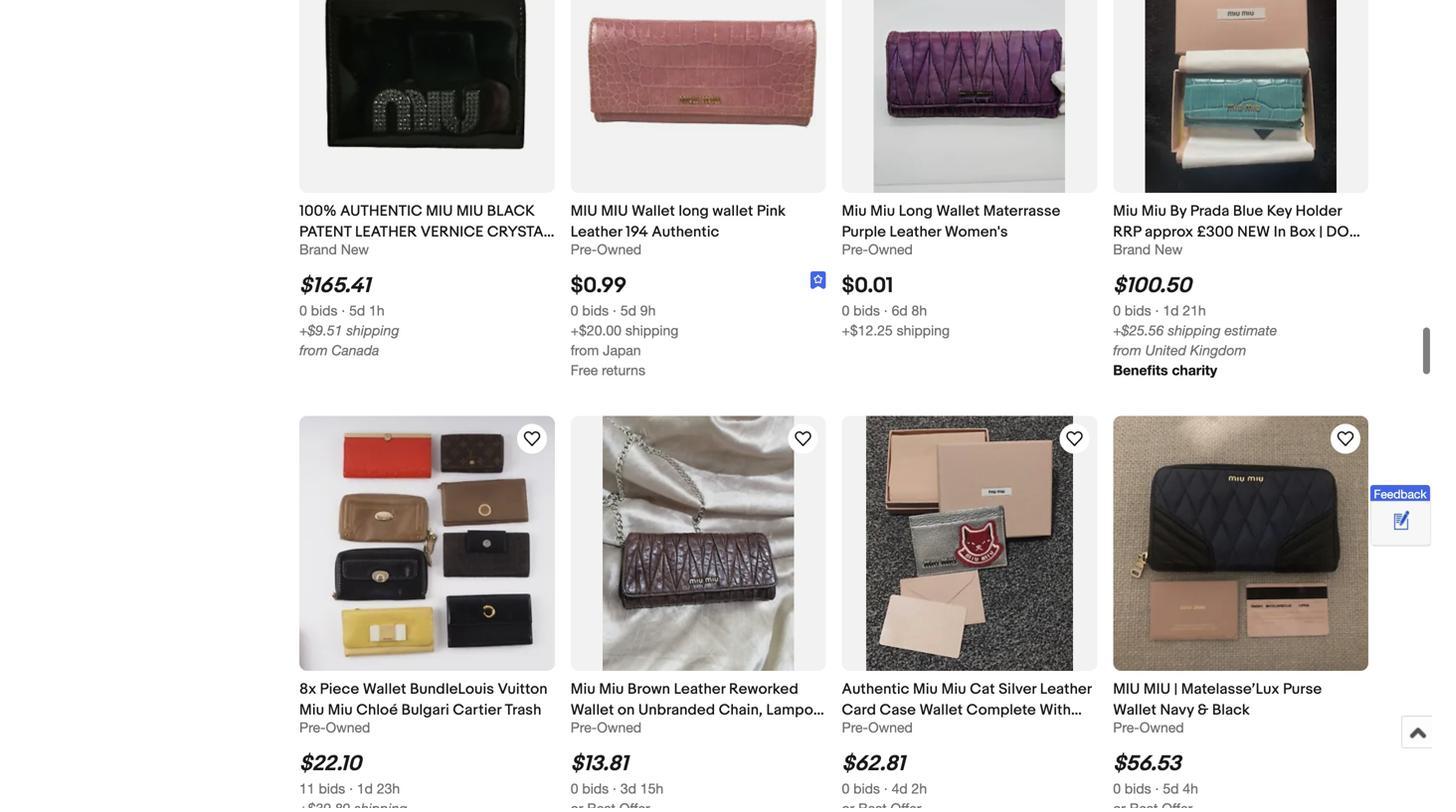 Task type: locate. For each thing, give the bounding box(es) containing it.
cat
[[970, 681, 995, 699]]

| inside the miu miu by prada blue key holder rrp approx £300 new in box | dog charity (aj)
[[1319, 224, 1323, 241]]

miu miu brown leather reworked wallet on unbranded chain, lampo zip link
[[571, 680, 826, 741]]

1 vertical spatial &
[[872, 723, 883, 741]]

bids down $62.81 on the bottom right
[[854, 781, 880, 797]]

2 new from the left
[[1155, 241, 1183, 258]]

leather inside the authentic miu miu cat silver leather card case wallet complete with box & docs
[[1040, 681, 1092, 699]]

1 horizontal spatial authentic
[[842, 681, 910, 699]]

$62.81 0 bids · 4d 2h
[[842, 751, 927, 797]]

brand
[[299, 241, 337, 258], [1113, 241, 1151, 258]]

0 horizontal spatial pre-owned
[[571, 720, 642, 736]]

long
[[679, 203, 709, 221]]

miu miu wallet long wallet pink leather 194 authentic heading
[[571, 203, 786, 241]]

bids up +$12.25
[[854, 302, 880, 319]]

8x
[[299, 681, 316, 699]]

| inside miu miu | matelasse'lux purse wallet navy & black pre-owned
[[1174, 681, 1178, 699]]

· up +$20.00
[[613, 302, 617, 319]]

shipping for $100.50
[[1168, 322, 1221, 339]]

5d inside the $56.53 0 bids · 5d 4h
[[1163, 781, 1179, 797]]

0 horizontal spatial from
[[299, 342, 328, 358]]

1 horizontal spatial |
[[1319, 224, 1323, 241]]

· inside $165.41 0 bids · 5d 1h +$9.51 shipping from canada
[[341, 302, 345, 319]]

£300
[[1197, 224, 1234, 241]]

0 vertical spatial &
[[1198, 702, 1209, 720]]

bids up +$9.51
[[311, 302, 338, 319]]

0 horizontal spatial brand new
[[299, 241, 369, 258]]

brand new up $165.41
[[299, 241, 369, 258]]

· for $165.41
[[341, 302, 345, 319]]

5d left 9h
[[621, 302, 637, 319]]

2 from from the left
[[571, 342, 599, 358]]

· down $165.41
[[341, 302, 345, 319]]

holder
[[1296, 203, 1342, 221]]

1 horizontal spatial brand new
[[1113, 241, 1183, 258]]

$62.81
[[842, 751, 905, 777]]

0 for $62.81
[[842, 781, 850, 797]]

returns
[[602, 362, 645, 378]]

1 pre-owned from the left
[[571, 720, 642, 736]]

owned up $0.01
[[868, 241, 913, 258]]

1 brand new from the left
[[299, 241, 369, 258]]

8x piece wallet bundlelouis vuitton miu miu chloé bulgari cartier trash heading
[[299, 681, 548, 720]]

0 for $165.41
[[299, 302, 307, 319]]

· for $100.50
[[1155, 302, 1159, 319]]

1 horizontal spatial from
[[571, 342, 599, 358]]

& right navy
[[1198, 702, 1209, 720]]

leather up the unbranded
[[674, 681, 726, 699]]

· inside $100.50 0 bids · 1d 21h +$25.56 shipping estimate from united kingdom benefits charity
[[1155, 302, 1159, 319]]

bids inside the $56.53 0 bids · 5d 4h
[[1125, 781, 1151, 797]]

bids up +$25.56
[[1125, 302, 1151, 319]]

bids inside $100.50 0 bids · 1d 21h +$25.56 shipping estimate from united kingdom benefits charity
[[1125, 302, 1151, 319]]

1d for $100.50
[[1163, 302, 1179, 319]]

owned up $62.81 on the bottom right
[[868, 720, 913, 736]]

0 inside $165.41 0 bids · 5d 1h +$9.51 shipping from canada
[[299, 302, 307, 319]]

silver
[[999, 681, 1037, 699]]

3 shipping from the left
[[897, 322, 950, 339]]

0 inside the $56.53 0 bids · 5d 4h
[[1113, 781, 1121, 797]]

bids inside $13.81 0 bids · 3d 15h
[[582, 781, 609, 797]]

wallet up 194 on the left top of the page
[[632, 203, 675, 221]]

brown
[[628, 681, 670, 699]]

1d inside $100.50 0 bids · 1d 21h +$25.56 shipping estimate from united kingdom benefits charity
[[1163, 302, 1179, 319]]

pre- down 8x
[[299, 720, 326, 736]]

· for $56.53
[[1155, 781, 1159, 797]]

| up navy
[[1174, 681, 1178, 699]]

wallet inside 8x piece wallet bundlelouis vuitton miu miu chloé bulgari cartier trash pre-owned
[[363, 681, 406, 699]]

estimate
[[1225, 322, 1277, 339]]

4 shipping from the left
[[1168, 322, 1221, 339]]

bids inside the $22.10 11 bids · 1d 23h
[[319, 781, 345, 797]]

1 horizontal spatial box
[[1290, 224, 1316, 241]]

bids down $56.53
[[1125, 781, 1151, 797]]

1h
[[369, 302, 385, 319]]

1d inside the $22.10 11 bids · 1d 23h
[[357, 781, 373, 797]]

brand new up $100.50
[[1113, 241, 1183, 258]]

0 vertical spatial box
[[1290, 224, 1316, 241]]

8x piece wallet bundlelouis vuitton miu miu chloé bulgari cartier trash pre-owned
[[299, 681, 548, 736]]

0 inside "$62.81 0 bids · 4d 2h"
[[842, 781, 850, 797]]

2h
[[912, 781, 927, 797]]

$13.81
[[571, 751, 628, 777]]

miu miu wallet long wallet pink leather 194 authentic pre-owned
[[571, 203, 786, 258]]

wallet up 'women's'
[[937, 203, 980, 221]]

shipping for $165.41
[[346, 322, 399, 339]]

· inside the $56.53 0 bids · 5d 4h
[[1155, 781, 1159, 797]]

rrp
[[1113, 224, 1142, 241]]

0 for $0.01
[[842, 302, 850, 319]]

· left the 3d in the left bottom of the page
[[613, 781, 617, 797]]

0 horizontal spatial 5d
[[349, 302, 365, 319]]

new
[[1238, 224, 1271, 241]]

2 horizontal spatial from
[[1113, 342, 1142, 358]]

box right in
[[1290, 224, 1316, 241]]

0 inside $0.01 0 bids · 6d 8h +$12.25 shipping
[[842, 302, 850, 319]]

& inside miu miu | matelasse'lux purse wallet navy & black pre-owned
[[1198, 702, 1209, 720]]

1 horizontal spatial 5d
[[621, 302, 637, 319]]

miu miu | matelasse'lux purse wallet navy & black pre-owned
[[1113, 681, 1322, 736]]

leather inside miu miu wallet long wallet pink leather 194 authentic pre-owned
[[571, 224, 622, 241]]

from up free
[[571, 342, 599, 358]]

bulgari
[[402, 702, 450, 720]]

0 down the $13.81
[[571, 781, 578, 797]]

& left docs
[[872, 723, 883, 741]]

watch authentic miu miu cat silver leather card case wallet complete with box & docs image
[[1063, 427, 1086, 451]]

1d left 23h
[[357, 781, 373, 797]]

united
[[1146, 342, 1187, 358]]

wallet inside miu miu brown leather reworked wallet on unbranded chain, lampo zip
[[571, 702, 614, 720]]

shipping down 21h
[[1168, 322, 1221, 339]]

0 up +$9.51
[[299, 302, 307, 319]]

1 brand from the left
[[299, 241, 337, 258]]

bids inside $165.41 0 bids · 5d 1h +$9.51 shipping from canada
[[311, 302, 338, 319]]

miu miu by prada blue key holder rrp approx £300 new in box | dog charity (aj)
[[1113, 203, 1362, 262]]

· down $22.10
[[349, 781, 353, 797]]

authentic up card
[[842, 681, 910, 699]]

wallet inside the authentic miu miu cat silver leather card case wallet complete with box & docs
[[920, 702, 963, 720]]

5d left 4h
[[1163, 781, 1179, 797]]

japan
[[603, 342, 641, 358]]

1 horizontal spatial brand
[[1113, 241, 1151, 258]]

3 from from the left
[[1113, 342, 1142, 358]]

shipping for $0.01
[[897, 322, 950, 339]]

owned up $0.99 on the top left
[[597, 241, 642, 258]]

8h
[[912, 302, 927, 319]]

authentic down long
[[652, 224, 720, 241]]

0 inside $13.81 0 bids · 3d 15h
[[571, 781, 578, 797]]

unbranded
[[638, 702, 715, 720]]

6d
[[892, 302, 908, 319]]

box inside the authentic miu miu cat silver leather card case wallet complete with box & docs
[[842, 723, 868, 741]]

wallet up zip
[[571, 702, 614, 720]]

pink
[[757, 203, 786, 221]]

5d inside $165.41 0 bids · 5d 1h +$9.51 shipping from canada
[[349, 302, 365, 319]]

shipping
[[346, 322, 399, 339], [626, 322, 679, 339], [897, 322, 950, 339], [1168, 322, 1221, 339]]

1 vertical spatial 1d
[[357, 781, 373, 797]]

· inside "$62.81 0 bids · 4d 2h"
[[884, 781, 888, 797]]

· down $56.53
[[1155, 781, 1159, 797]]

· left 6d
[[884, 302, 888, 319]]

box
[[1290, 224, 1316, 241], [842, 723, 868, 741]]

0 vertical spatial authentic
[[652, 224, 720, 241]]

0 vertical spatial |
[[1319, 224, 1323, 241]]

1 vertical spatial box
[[842, 723, 868, 741]]

+$9.51
[[299, 322, 343, 339]]

shipping inside $165.41 0 bids · 5d 1h +$9.51 shipping from canada
[[346, 322, 399, 339]]

0 inside $100.50 0 bids · 1d 21h +$25.56 shipping estimate from united kingdom benefits charity
[[1113, 302, 1121, 319]]

new for $165.41
[[341, 241, 369, 258]]

0 vertical spatial 1d
[[1163, 302, 1179, 319]]

pre-owned up the $13.81
[[571, 720, 642, 736]]

8x piece wallet bundlelouis vuitton miu miu chloé bulgari cartier trash image
[[299, 416, 555, 672]]

miu miu long wallet materrasse purple leather women's pre-owned
[[842, 203, 1061, 258]]

pre- inside miu miu | matelasse'lux purse wallet navy & black pre-owned
[[1113, 720, 1140, 736]]

wallet up chloé
[[363, 681, 406, 699]]

bids for $56.53
[[1125, 781, 1151, 797]]

owned down piece
[[326, 720, 370, 736]]

0 down $56.53
[[1113, 781, 1121, 797]]

miu miu by prada blue key holder rrp approx £300 new in box | dog charity (aj) heading
[[1113, 203, 1362, 262]]

wallet up docs
[[920, 702, 963, 720]]

shipping down 8h
[[897, 322, 950, 339]]

2 shipping from the left
[[626, 322, 679, 339]]

wallet inside miu miu long wallet materrasse purple leather women's pre-owned
[[937, 203, 980, 221]]

4h
[[1183, 781, 1198, 797]]

1 horizontal spatial &
[[1198, 702, 1209, 720]]

leather down long
[[890, 224, 941, 241]]

brand up $100.50
[[1113, 241, 1151, 258]]

0 up +$12.25
[[842, 302, 850, 319]]

0 horizontal spatial new
[[341, 241, 369, 258]]

kingdom
[[1190, 342, 1247, 358]]

brand new for $165.41
[[299, 241, 369, 258]]

100% authentic miu miu black patent leather vernice crystal embellished wallet
[[299, 203, 551, 262]]

pre- up $0.01
[[842, 241, 868, 258]]

1d left 21h
[[1163, 302, 1179, 319]]

wallet
[[632, 203, 675, 221], [937, 203, 980, 221], [363, 681, 406, 699], [571, 702, 614, 720], [920, 702, 963, 720], [1113, 702, 1157, 720]]

owned right zip
[[597, 720, 642, 736]]

0 up +$25.56
[[1113, 302, 1121, 319]]

· for $22.10
[[349, 781, 353, 797]]

1d for $22.10
[[357, 781, 373, 797]]

· inside $0.01 0 bids · 6d 8h +$12.25 shipping
[[884, 302, 888, 319]]

bids for $62.81
[[854, 781, 880, 797]]

0
[[299, 302, 307, 319], [571, 302, 578, 319], [842, 302, 850, 319], [1113, 302, 1121, 319], [571, 781, 578, 797], [842, 781, 850, 797], [1113, 781, 1121, 797]]

9h
[[640, 302, 656, 319]]

pre- up $0.99 on the top left
[[571, 241, 597, 258]]

| down "holder"
[[1319, 224, 1323, 241]]

0 horizontal spatial brand
[[299, 241, 337, 258]]

vuitton
[[498, 681, 548, 699]]

leather up with
[[1040, 681, 1092, 699]]

new
[[341, 241, 369, 258], [1155, 241, 1183, 258]]

0 horizontal spatial box
[[842, 723, 868, 741]]

bids inside $0.01 0 bids · 6d 8h +$12.25 shipping
[[854, 302, 880, 319]]

shipping inside $100.50 0 bids · 1d 21h +$25.56 shipping estimate from united kingdom benefits charity
[[1168, 322, 1221, 339]]

1 vertical spatial authentic
[[842, 681, 910, 699]]

0 horizontal spatial &
[[872, 723, 883, 741]]

patent
[[299, 224, 352, 241]]

bids down $22.10
[[319, 781, 345, 797]]

5d
[[349, 302, 365, 319], [621, 302, 637, 319], [1163, 781, 1179, 797]]

· down $100.50
[[1155, 302, 1159, 319]]

leather left 194 on the left top of the page
[[571, 224, 622, 241]]

1 shipping from the left
[[346, 322, 399, 339]]

bids inside "$62.81 0 bids · 4d 2h"
[[854, 781, 880, 797]]

194
[[626, 224, 648, 241]]

case
[[880, 702, 916, 720]]

2 brand from the left
[[1113, 241, 1151, 258]]

pre- up $56.53
[[1113, 720, 1140, 736]]

0 up +$20.00
[[571, 302, 578, 319]]

crystal
[[487, 224, 551, 241]]

1 horizontal spatial new
[[1155, 241, 1183, 258]]

miu miu by prada blue key holder rrp approx £300 new in box | dog charity (aj) link
[[1113, 201, 1369, 262]]

brand for $165.41
[[299, 241, 337, 258]]

box down card
[[842, 723, 868, 741]]

shipping down 9h
[[626, 322, 679, 339]]

new up $165.41
[[341, 241, 369, 258]]

2 pre-owned from the left
[[842, 720, 913, 736]]

pre-
[[571, 241, 597, 258], [842, 241, 868, 258], [299, 720, 326, 736], [571, 720, 597, 736], [842, 720, 868, 736], [1113, 720, 1140, 736]]

new for $100.50
[[1155, 241, 1183, 258]]

from down +$25.56
[[1113, 342, 1142, 358]]

$13.81 0 bids · 3d 15h
[[571, 751, 664, 797]]

shipping down 1h
[[346, 322, 399, 339]]

· left 4d
[[884, 781, 888, 797]]

&
[[1198, 702, 1209, 720], [872, 723, 883, 741]]

0 down $62.81 on the bottom right
[[842, 781, 850, 797]]

owned
[[597, 241, 642, 258], [868, 241, 913, 258], [326, 720, 370, 736], [597, 720, 642, 736], [868, 720, 913, 736], [1140, 720, 1184, 736]]

0 horizontal spatial 1d
[[357, 781, 373, 797]]

owned inside miu miu long wallet materrasse purple leather women's pre-owned
[[868, 241, 913, 258]]

5d for $56.53
[[1163, 781, 1179, 797]]

pre-owned up $62.81 on the bottom right
[[842, 720, 913, 736]]

bids for $0.01
[[854, 302, 880, 319]]

black
[[1212, 702, 1250, 720]]

· inside $13.81 0 bids · 3d 15h
[[613, 781, 617, 797]]

1 from from the left
[[299, 342, 328, 358]]

1 horizontal spatial 1d
[[1163, 302, 1179, 319]]

chloé
[[356, 702, 398, 720]]

0 horizontal spatial |
[[1174, 681, 1178, 699]]

miu miu | matelasse'lux purse wallet navy & black image
[[1113, 416, 1369, 672]]

owned up $56.53
[[1140, 720, 1184, 736]]

benefits
[[1113, 362, 1168, 378]]

2 brand new from the left
[[1113, 241, 1183, 258]]

100% authentic miu miu black patent leather vernice crystal embellished wallet heading
[[299, 203, 555, 262]]

5d inside 0 bids · 5d 9h +$20.00 shipping from japan free returns
[[621, 302, 637, 319]]

watch miu miu | matelasse'lux purse wallet navy & black image
[[1334, 427, 1358, 451]]

1 new from the left
[[341, 241, 369, 258]]

wallet left navy
[[1113, 702, 1157, 720]]

· for $13.81
[[613, 781, 617, 797]]

pre-owned for $62.81
[[842, 720, 913, 736]]

1 vertical spatial |
[[1174, 681, 1178, 699]]

bids up +$20.00
[[582, 302, 609, 319]]

from down +$9.51
[[299, 342, 328, 358]]

new down by
[[1155, 241, 1183, 258]]

· inside the $22.10 11 bids · 1d 23h
[[349, 781, 353, 797]]

·
[[341, 302, 345, 319], [613, 302, 617, 319], [884, 302, 888, 319], [1155, 302, 1159, 319], [349, 781, 353, 797], [613, 781, 617, 797], [884, 781, 888, 797], [1155, 781, 1159, 797]]

0 horizontal spatial authentic
[[652, 224, 720, 241]]

shipping inside $0.01 0 bids · 6d 8h +$12.25 shipping
[[897, 322, 950, 339]]

long
[[899, 203, 933, 221]]

bids down the $13.81
[[582, 781, 609, 797]]

dog
[[1327, 224, 1362, 241]]

15h
[[640, 781, 664, 797]]

brand down 100% at top
[[299, 241, 337, 258]]

1 horizontal spatial pre-owned
[[842, 720, 913, 736]]

2 horizontal spatial 5d
[[1163, 781, 1179, 797]]

approx
[[1145, 224, 1194, 241]]

by
[[1170, 203, 1187, 221]]

+$20.00
[[571, 322, 622, 339]]

miu miu brown leather reworked wallet on unbranded chain, lampo zip heading
[[571, 681, 824, 741]]

leather
[[571, 224, 622, 241], [890, 224, 941, 241], [674, 681, 726, 699], [1040, 681, 1092, 699]]

1d
[[1163, 302, 1179, 319], [357, 781, 373, 797]]

reworked
[[729, 681, 799, 699]]

feedback
[[1374, 487, 1427, 501]]

5d left 1h
[[349, 302, 365, 319]]



Task type: describe. For each thing, give the bounding box(es) containing it.
0 for $13.81
[[571, 781, 578, 797]]

watch miu miu brown leather reworked wallet on unbranded chain, lampo zip image
[[791, 427, 815, 451]]

(aj)
[[1182, 244, 1209, 262]]

pre- up $62.81 on the bottom right
[[842, 720, 868, 736]]

0 bids · 5d 9h +$20.00 shipping from japan free returns
[[571, 302, 679, 378]]

authentic miu miu cat silver leather card case wallet complete with box & docs heading
[[842, 681, 1092, 741]]

· inside 0 bids · 5d 9h +$20.00 shipping from japan free returns
[[613, 302, 617, 319]]

lampo
[[766, 702, 814, 720]]

$0.01
[[842, 273, 893, 299]]

bundlelouis
[[410, 681, 494, 699]]

23h
[[377, 781, 400, 797]]

leather inside miu miu long wallet materrasse purple leather women's pre-owned
[[890, 224, 941, 241]]

brand new for $100.50
[[1113, 241, 1183, 258]]

0 for $100.50
[[1113, 302, 1121, 319]]

pre-owned for $13.81
[[571, 720, 642, 736]]

shipping inside 0 bids · 5d 9h +$20.00 shipping from japan free returns
[[626, 322, 679, 339]]

miu miu by prada blue key holder rrp approx £300 new in box | dog charity (aj) image
[[1145, 0, 1337, 193]]

with
[[1040, 702, 1071, 720]]

$22.10 11 bids · 1d 23h
[[299, 751, 400, 797]]

from inside $165.41 0 bids · 5d 1h +$9.51 shipping from canada
[[299, 342, 328, 358]]

8x piece wallet bundlelouis vuitton miu miu chloé bulgari cartier trash link
[[299, 680, 555, 720]]

bids for $165.41
[[311, 302, 338, 319]]

authentic inside miu miu wallet long wallet pink leather 194 authentic pre-owned
[[652, 224, 720, 241]]

bids for $13.81
[[582, 781, 609, 797]]

wallet inside miu miu wallet long wallet pink leather 194 authentic pre-owned
[[632, 203, 675, 221]]

brand for $100.50
[[1113, 241, 1151, 258]]

prada
[[1190, 203, 1230, 221]]

blue
[[1233, 203, 1264, 221]]

charity
[[1113, 244, 1179, 262]]

purse
[[1283, 681, 1322, 699]]

complete
[[967, 702, 1036, 720]]

3d
[[621, 781, 637, 797]]

bids for $100.50
[[1125, 302, 1151, 319]]

pre- inside miu miu long wallet materrasse purple leather women's pre-owned
[[842, 241, 868, 258]]

$100.50
[[1113, 273, 1192, 299]]

+$12.25
[[842, 322, 893, 339]]

from inside 0 bids · 5d 9h +$20.00 shipping from japan free returns
[[571, 342, 599, 358]]

from inside $100.50 0 bids · 1d 21h +$25.56 shipping estimate from united kingdom benefits charity
[[1113, 342, 1142, 358]]

21h
[[1183, 302, 1206, 319]]

wallet
[[713, 203, 753, 221]]

$0.01 0 bids · 6d 8h +$12.25 shipping
[[842, 273, 950, 339]]

· for $0.01
[[884, 302, 888, 319]]

miu miu long wallet materrasse purple leather women's link
[[842, 201, 1097, 241]]

key
[[1267, 203, 1292, 221]]

vernice
[[421, 224, 484, 241]]

$22.10
[[299, 751, 361, 777]]

owned inside 8x piece wallet bundlelouis vuitton miu miu chloé bulgari cartier trash pre-owned
[[326, 720, 370, 736]]

bids for $22.10
[[319, 781, 345, 797]]

docs
[[886, 723, 923, 741]]

miu miu long wallet materrasse purple leather women's image
[[874, 0, 1065, 193]]

miu miu | matelasse'lux purse wallet navy & black link
[[1113, 680, 1369, 720]]

miu miu wallet long wallet pink leather 194 authentic link
[[571, 201, 826, 241]]

0 for $56.53
[[1113, 781, 1121, 797]]

box inside the miu miu by prada blue key holder rrp approx £300 new in box | dog charity (aj)
[[1290, 224, 1316, 241]]

pre- inside 8x piece wallet bundlelouis vuitton miu miu chloé bulgari cartier trash pre-owned
[[299, 720, 326, 736]]

$100.50 0 bids · 1d 21h +$25.56 shipping estimate from united kingdom benefits charity
[[1113, 273, 1277, 378]]

leather
[[355, 224, 417, 241]]

watch 8x stück portemonnaie konvolutlouis vuitton miu miu chloé bulgari cartier trash image
[[520, 427, 544, 451]]

navy
[[1160, 702, 1194, 720]]

cartier
[[453, 702, 501, 720]]

pre- up the $13.81
[[571, 720, 597, 736]]

bids inside 0 bids · 5d 9h +$20.00 shipping from japan free returns
[[582, 302, 609, 319]]

card
[[842, 702, 876, 720]]

miu miu brown leather reworked wallet on unbranded chain, lampo zip image
[[603, 416, 794, 672]]

miu miu long wallet materrasse purple leather women's heading
[[842, 203, 1061, 241]]

$56.53
[[1113, 751, 1181, 777]]

pre- inside miu miu wallet long wallet pink leather 194 authentic pre-owned
[[571, 241, 597, 258]]

0 inside 0 bids · 5d 9h +$20.00 shipping from japan free returns
[[571, 302, 578, 319]]

owned inside miu miu wallet long wallet pink leather 194 authentic pre-owned
[[597, 241, 642, 258]]

women's
[[945, 224, 1008, 241]]

black
[[487, 203, 535, 221]]

$0.99
[[571, 273, 627, 299]]

embellished
[[299, 244, 396, 262]]

5d for $165.41
[[349, 302, 365, 319]]

miu miu brown leather reworked wallet on unbranded chain, lampo zip
[[571, 681, 814, 741]]

matelasse'lux
[[1181, 681, 1280, 699]]

canada
[[332, 342, 379, 358]]

· for $62.81
[[884, 781, 888, 797]]

owned inside miu miu | matelasse'lux purse wallet navy & black pre-owned
[[1140, 720, 1184, 736]]

+$25.56
[[1113, 322, 1164, 339]]

& inside the authentic miu miu cat silver leather card case wallet complete with box & docs
[[872, 723, 883, 741]]

charity
[[1172, 362, 1217, 378]]

$165.41 0 bids · 5d 1h +$9.51 shipping from canada
[[299, 273, 399, 358]]

in
[[1274, 224, 1286, 241]]

authentic
[[340, 203, 423, 221]]

on
[[618, 702, 635, 720]]

purple
[[842, 224, 886, 241]]

miu miu wallet long wallet pink leather 194 authentic image
[[571, 0, 826, 193]]

authentic miu miu cat silver leather card case wallet complete with box & docs link
[[842, 680, 1097, 741]]

authentic inside the authentic miu miu cat silver leather card case wallet complete with box & docs
[[842, 681, 910, 699]]

wallet
[[399, 244, 454, 262]]

materrasse
[[984, 203, 1061, 221]]

100%
[[299, 203, 337, 221]]

miu miu | matelasse'lux purse wallet navy & black heading
[[1113, 681, 1322, 720]]

$165.41
[[299, 273, 370, 299]]

free
[[571, 362, 598, 378]]

leather inside miu miu brown leather reworked wallet on unbranded chain, lampo zip
[[674, 681, 726, 699]]

100% authentic miu miu black patent leather vernice crystal embellished wallet image
[[299, 0, 555, 179]]

11
[[299, 781, 315, 797]]

authentic miu miu cat silver leather card case wallet complete with box & docs image
[[866, 416, 1073, 672]]

authentic miu miu cat silver leather card case wallet complete with box & docs
[[842, 681, 1092, 741]]

$56.53 0 bids · 5d 4h
[[1113, 751, 1198, 797]]

zip
[[571, 723, 593, 741]]

wallet inside miu miu | matelasse'lux purse wallet navy & black pre-owned
[[1113, 702, 1157, 720]]

trash
[[505, 702, 542, 720]]

chain,
[[719, 702, 763, 720]]

piece
[[320, 681, 359, 699]]



Task type: vqa. For each thing, say whether or not it's contained in the screenshot.
0 related to $62.81
yes



